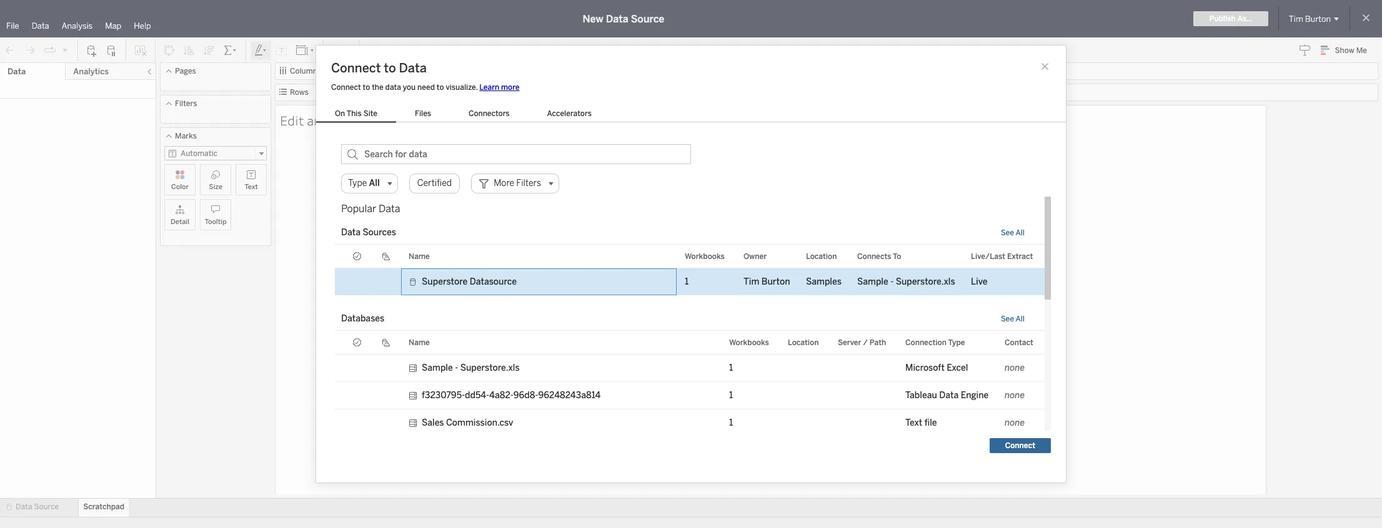Task type: describe. For each thing, give the bounding box(es) containing it.
new
[[583, 13, 604, 25]]

help
[[134, 21, 151, 31]]

connect to data
[[331, 61, 427, 76]]

totals image
[[223, 44, 238, 57]]

1 horizontal spatial replay animation image
[[61, 46, 69, 53]]

changes
[[460, 112, 508, 129]]

file
[[6, 21, 19, 31]]

show/hide cards image
[[331, 44, 351, 57]]

connect button
[[990, 439, 1051, 454]]

databases
[[341, 314, 384, 324]]

row containing sales commission.csv
[[335, 410, 1045, 437]]

files
[[415, 109, 431, 118]]

1 horizontal spatial sample
[[857, 277, 889, 287]]

dd54-
[[465, 391, 489, 401]]

data sources
[[341, 227, 396, 238]]

f3230795-
[[422, 391, 465, 401]]

server / path
[[838, 338, 886, 347]]

edit and test your data source changes in this scratchpad
[[280, 112, 616, 129]]

all for live
[[1016, 229, 1025, 237]]

data source
[[16, 503, 59, 512]]

undo image
[[4, 44, 16, 57]]

me
[[1357, 46, 1367, 55]]

0 vertical spatial data
[[385, 83, 401, 92]]

0 vertical spatial tim burton
[[1289, 14, 1331, 23]]

on this site
[[335, 109, 378, 118]]

see all for none
[[1001, 315, 1025, 324]]

grid for data sources
[[335, 245, 1045, 307]]

learn more link
[[480, 83, 520, 92]]

0 horizontal spatial superstore.xls
[[460, 363, 520, 374]]

1 vertical spatial source
[[34, 503, 59, 512]]

file
[[925, 418, 937, 429]]

row containing f3230795-dd54-4a82-96d8-96248243a814
[[335, 382, 1045, 410]]

connect for connect
[[1005, 442, 1036, 451]]

0 vertical spatial tim
[[1289, 14, 1304, 23]]

text for text
[[245, 183, 258, 191]]

0 horizontal spatial workbooks
[[685, 252, 725, 261]]

connectors
[[469, 109, 510, 118]]

tim burton inside row
[[744, 277, 790, 287]]

publish as... button
[[1194, 11, 1269, 26]]

scratchpad
[[83, 503, 124, 512]]

owner
[[744, 252, 767, 261]]

show labels image
[[276, 44, 288, 57]]

as...
[[1238, 14, 1253, 23]]

pages
[[175, 67, 196, 76]]

4a82-
[[489, 391, 514, 401]]

to
[[893, 252, 901, 261]]

sort ascending image
[[183, 44, 196, 57]]

tableau
[[906, 391, 937, 401]]

filters
[[175, 99, 197, 108]]

96248243a814
[[538, 391, 601, 401]]

extract
[[1007, 252, 1033, 261]]

sort descending image
[[203, 44, 216, 57]]

edit
[[280, 112, 304, 129]]

1 horizontal spatial sample - superstore.xls
[[857, 277, 955, 287]]

map
[[105, 21, 121, 31]]

/
[[863, 338, 868, 347]]

visualize.
[[446, 83, 478, 92]]

name for sample - superstore.xls
[[409, 338, 430, 347]]

in
[[511, 112, 522, 129]]

connects
[[857, 252, 891, 261]]

size
[[209, 183, 222, 191]]

to for the
[[363, 83, 370, 92]]

live/last
[[971, 252, 1006, 261]]

row containing sample - superstore.xls
[[335, 355, 1045, 382]]

0 vertical spatial source
[[631, 13, 665, 25]]

samples
[[806, 277, 842, 287]]

this
[[347, 109, 362, 118]]

fit image
[[296, 44, 316, 57]]

commission.csv
[[446, 418, 513, 429]]

tableau data engine
[[906, 391, 989, 401]]

connection type
[[906, 338, 965, 347]]

need
[[418, 83, 435, 92]]

highlight image
[[254, 44, 268, 57]]

1 for sample - superstore.xls
[[685, 277, 689, 287]]

path
[[870, 338, 886, 347]]

marks
[[175, 132, 197, 141]]

0 vertical spatial superstore.xls
[[896, 277, 955, 287]]

microsoft excel
[[906, 363, 968, 374]]

tooltip
[[205, 218, 227, 226]]

more
[[501, 83, 520, 92]]

publish as...
[[1210, 14, 1253, 23]]

0 horizontal spatial -
[[455, 363, 458, 374]]

data guide image
[[1299, 44, 1312, 56]]

site
[[363, 109, 378, 118]]

0 vertical spatial -
[[891, 277, 894, 287]]

microsoft
[[906, 363, 945, 374]]

type
[[948, 338, 965, 347]]



Task type: vqa. For each thing, say whether or not it's contained in the screenshot.
SALES COMMISSION.CSV
yes



Task type: locate. For each thing, give the bounding box(es) containing it.
0 vertical spatial see all
[[1001, 229, 1025, 237]]

data inside row
[[939, 391, 959, 401]]

tim burton up the data guide image
[[1289, 14, 1331, 23]]

data
[[385, 83, 401, 92], [388, 112, 415, 129]]

see up live/last extract
[[1001, 229, 1014, 237]]

row group containing superstore datasource
[[335, 269, 1045, 296]]

tim inside row
[[744, 277, 760, 287]]

to
[[384, 61, 396, 76], [363, 83, 370, 92], [437, 83, 444, 92]]

connect for connect to the data you need to visualize. learn more
[[331, 83, 361, 92]]

burton down owner
[[762, 277, 790, 287]]

2 name from the top
[[409, 338, 430, 347]]

on
[[335, 109, 345, 118]]

see for live
[[1001, 229, 1014, 237]]

to for data
[[384, 61, 396, 76]]

0 vertical spatial see
[[1001, 229, 1014, 237]]

1 vertical spatial row group
[[335, 355, 1045, 492]]

0 vertical spatial name
[[409, 252, 430, 261]]

collapse image
[[146, 68, 153, 76]]

- down to
[[891, 277, 894, 287]]

0 horizontal spatial burton
[[762, 277, 790, 287]]

see all button
[[1001, 229, 1025, 237], [1001, 315, 1025, 324]]

row group containing sample - superstore.xls
[[335, 355, 1045, 492]]

engine
[[961, 391, 989, 401]]

workbooks
[[685, 252, 725, 261], [729, 338, 769, 347]]

0 horizontal spatial text
[[245, 183, 258, 191]]

4 row from the top
[[335, 410, 1045, 437]]

0 vertical spatial sample
[[857, 277, 889, 287]]

1 row group from the top
[[335, 269, 1045, 296]]

2 none from the top
[[1005, 391, 1025, 401]]

-
[[891, 277, 894, 287], [455, 363, 458, 374]]

1 horizontal spatial source
[[631, 13, 665, 25]]

see
[[1001, 229, 1014, 237], [1001, 315, 1014, 324]]

connects to
[[857, 252, 901, 261]]

new data source
[[583, 13, 665, 25]]

text inside row
[[906, 418, 923, 429]]

3 row from the top
[[335, 382, 1045, 410]]

sales commission.csv
[[422, 418, 513, 429]]

0 horizontal spatial to
[[363, 83, 370, 92]]

1 horizontal spatial superstore.xls
[[896, 277, 955, 287]]

all up extract
[[1016, 229, 1025, 237]]

1 for microsoft excel
[[729, 363, 733, 374]]

sample - superstore.xls
[[857, 277, 955, 287], [422, 363, 520, 374]]

scratchpad
[[550, 112, 616, 129]]

see all button up extract
[[1001, 229, 1025, 237]]

3 none from the top
[[1005, 418, 1025, 429]]

see all button for live
[[1001, 229, 1025, 237]]

location left server
[[788, 338, 819, 347]]

none up connect button at the bottom right of the page
[[1005, 418, 1025, 429]]

see for none
[[1001, 315, 1014, 324]]

connect to the data you need to visualize. learn more
[[331, 83, 520, 92]]

0 horizontal spatial tim burton
[[744, 277, 790, 287]]

sample - superstore.xls down to
[[857, 277, 955, 287]]

connection
[[906, 338, 947, 347]]

to up connect to the data you need to visualize. learn more
[[384, 61, 396, 76]]

source
[[631, 13, 665, 25], [34, 503, 59, 512]]

1 vertical spatial connect
[[331, 83, 361, 92]]

1 for tableau data engine
[[729, 391, 733, 401]]

data right the
[[385, 83, 401, 92]]

the
[[372, 83, 384, 92]]

sample down connects
[[857, 277, 889, 287]]

1 vertical spatial none
[[1005, 391, 1025, 401]]

sample up f3230795-
[[422, 363, 453, 374]]

1 horizontal spatial text
[[906, 418, 923, 429]]

to left the
[[363, 83, 370, 92]]

2 see from the top
[[1001, 315, 1014, 324]]

1 vertical spatial -
[[455, 363, 458, 374]]

data
[[606, 13, 629, 25], [32, 21, 49, 31], [399, 61, 427, 76], [7, 67, 26, 76], [379, 203, 400, 215], [341, 227, 361, 238], [939, 391, 959, 401], [16, 503, 32, 512]]

superstore.xls down to
[[896, 277, 955, 287]]

show
[[1335, 46, 1355, 55]]

2 vertical spatial connect
[[1005, 442, 1036, 451]]

burton inside row
[[762, 277, 790, 287]]

1 vertical spatial tim burton
[[744, 277, 790, 287]]

1 see all from the top
[[1001, 229, 1025, 237]]

none for microsoft excel
[[1005, 363, 1025, 374]]

0 vertical spatial sample - superstore.xls
[[857, 277, 955, 287]]

1 vertical spatial location
[[788, 338, 819, 347]]

0 vertical spatial row group
[[335, 269, 1045, 296]]

1 vertical spatial data
[[388, 112, 415, 129]]

1 vertical spatial workbooks
[[729, 338, 769, 347]]

0 vertical spatial workbooks
[[685, 252, 725, 261]]

live
[[971, 277, 988, 287]]

sample - superstore.xls up dd54-
[[422, 363, 520, 374]]

to right need
[[437, 83, 444, 92]]

0 vertical spatial none
[[1005, 363, 1025, 374]]

server
[[838, 338, 862, 347]]

1 horizontal spatial burton
[[1305, 14, 1331, 23]]

excel
[[947, 363, 968, 374]]

and
[[307, 112, 329, 129]]

row group for data sources
[[335, 269, 1045, 296]]

your
[[358, 112, 385, 129]]

- up f3230795-
[[455, 363, 458, 374]]

1 none from the top
[[1005, 363, 1025, 374]]

learn
[[480, 83, 499, 92]]

see all button for none
[[1001, 315, 1025, 324]]

grid
[[335, 245, 1045, 307], [335, 331, 1045, 519]]

clear sheet image
[[134, 44, 147, 57]]

new data source image
[[86, 44, 98, 57]]

row group for databases
[[335, 355, 1045, 492]]

popular data
[[341, 203, 400, 215]]

0 vertical spatial all
[[1016, 229, 1025, 237]]

1 vertical spatial see all
[[1001, 315, 1025, 324]]

you
[[403, 83, 416, 92]]

row
[[335, 269, 1045, 296], [335, 355, 1045, 382], [335, 382, 1045, 410], [335, 410, 1045, 437]]

0 vertical spatial text
[[245, 183, 258, 191]]

1 vertical spatial sample
[[422, 363, 453, 374]]

0 horizontal spatial tim
[[744, 277, 760, 287]]

1 vertical spatial tim
[[744, 277, 760, 287]]

live/last extract
[[971, 252, 1033, 261]]

color
[[171, 183, 189, 191]]

0 horizontal spatial replay animation image
[[44, 44, 56, 57]]

see all button up contact
[[1001, 315, 1025, 324]]

data right your
[[388, 112, 415, 129]]

tim up the data guide image
[[1289, 14, 1304, 23]]

1 see from the top
[[1001, 229, 1014, 237]]

text
[[245, 183, 258, 191], [906, 418, 923, 429]]

2 row from the top
[[335, 355, 1045, 382]]

0 horizontal spatial sample
[[422, 363, 453, 374]]

0 vertical spatial see all button
[[1001, 229, 1025, 237]]

text left file
[[906, 418, 923, 429]]

pause auto updates image
[[106, 44, 118, 57]]

connect inside connect button
[[1005, 442, 1036, 451]]

sources
[[363, 227, 396, 238]]

tim burton down owner
[[744, 277, 790, 287]]

swap rows and columns image
[[163, 44, 176, 57]]

2 all from the top
[[1016, 315, 1025, 324]]

1 all from the top
[[1016, 229, 1025, 237]]

1 grid from the top
[[335, 245, 1045, 307]]

1 vertical spatial burton
[[762, 277, 790, 287]]

this
[[525, 112, 548, 129]]

2 grid from the top
[[335, 331, 1045, 519]]

analysis
[[62, 21, 93, 31]]

superstore.xls up 4a82-
[[460, 363, 520, 374]]

1 vertical spatial all
[[1016, 315, 1025, 324]]

row group
[[335, 269, 1045, 296], [335, 355, 1045, 492]]

1 see all button from the top
[[1001, 229, 1025, 237]]

1 row from the top
[[335, 269, 1045, 296]]

all for none
[[1016, 315, 1025, 324]]

location up samples
[[806, 252, 837, 261]]

superstore
[[422, 277, 468, 287]]

source left scratchpad
[[34, 503, 59, 512]]

tim down owner
[[744, 277, 760, 287]]

source right new
[[631, 13, 665, 25]]

none right engine
[[1005, 391, 1025, 401]]

replay animation image right redo image
[[44, 44, 56, 57]]

0 vertical spatial connect
[[331, 61, 381, 76]]

see all up extract
[[1001, 229, 1025, 237]]

detail
[[171, 218, 189, 226]]

2 row group from the top
[[335, 355, 1045, 492]]

0 vertical spatial grid
[[335, 245, 1045, 307]]

rows
[[290, 88, 309, 97]]

1 vertical spatial see all button
[[1001, 315, 1025, 324]]

name
[[409, 252, 430, 261], [409, 338, 430, 347]]

burton
[[1305, 14, 1331, 23], [762, 277, 790, 287]]

0 vertical spatial burton
[[1305, 14, 1331, 23]]

grid containing sample - superstore.xls
[[335, 331, 1045, 519]]

2 vertical spatial none
[[1005, 418, 1025, 429]]

replay animation image
[[44, 44, 56, 57], [61, 46, 69, 53]]

f3230795-dd54-4a82-96d8-96248243a814
[[422, 391, 601, 401]]

see all for live
[[1001, 229, 1025, 237]]

1 horizontal spatial to
[[384, 61, 396, 76]]

see all up contact
[[1001, 315, 1025, 324]]

1 vertical spatial superstore.xls
[[460, 363, 520, 374]]

name for superstore datasource
[[409, 252, 430, 261]]

accelerators
[[547, 109, 592, 118]]

row containing superstore datasource
[[335, 269, 1045, 296]]

list box containing on this site
[[316, 107, 610, 123]]

2 see all from the top
[[1001, 315, 1025, 324]]

grid containing superstore datasource
[[335, 245, 1045, 307]]

see all
[[1001, 229, 1025, 237], [1001, 315, 1025, 324]]

1 horizontal spatial tim burton
[[1289, 14, 1331, 23]]

all up contact
[[1016, 315, 1025, 324]]

superstore.xls
[[896, 277, 955, 287], [460, 363, 520, 374]]

1 vertical spatial text
[[906, 418, 923, 429]]

all
[[1016, 229, 1025, 237], [1016, 315, 1025, 324]]

0 vertical spatial location
[[806, 252, 837, 261]]

columns
[[290, 67, 321, 76]]

1 vertical spatial name
[[409, 338, 430, 347]]

1 vertical spatial grid
[[335, 331, 1045, 519]]

name up the superstore
[[409, 252, 430, 261]]

certified button
[[409, 174, 460, 194]]

name up f3230795-
[[409, 338, 430, 347]]

source
[[418, 112, 457, 129]]

analytics
[[73, 67, 109, 76]]

0 horizontal spatial sample - superstore.xls
[[422, 363, 520, 374]]

datasource
[[470, 277, 517, 287]]

show me button
[[1315, 41, 1379, 60]]

1 horizontal spatial workbooks
[[729, 338, 769, 347]]

sales
[[422, 418, 444, 429]]

test
[[331, 112, 356, 129]]

2 see all button from the top
[[1001, 315, 1025, 324]]

redo image
[[24, 44, 36, 57]]

96d8-
[[514, 391, 538, 401]]

1 horizontal spatial -
[[891, 277, 894, 287]]

publish
[[1210, 14, 1236, 23]]

grid for databases
[[335, 331, 1045, 519]]

1 horizontal spatial tim
[[1289, 14, 1304, 23]]

1 name from the top
[[409, 252, 430, 261]]

see up contact
[[1001, 315, 1014, 324]]

burton up the data guide image
[[1305, 14, 1331, 23]]

1 vertical spatial sample - superstore.xls
[[422, 363, 520, 374]]

connect for connect to data
[[331, 61, 381, 76]]

show me
[[1335, 46, 1367, 55]]

1 vertical spatial see
[[1001, 315, 1014, 324]]

certified
[[417, 178, 452, 189]]

connect
[[331, 61, 381, 76], [331, 83, 361, 92], [1005, 442, 1036, 451]]

text file
[[906, 418, 937, 429]]

contact
[[1005, 338, 1034, 347]]

popular
[[341, 203, 376, 215]]

list box
[[316, 107, 610, 123]]

superstore datasource
[[422, 277, 517, 287]]

text for text file
[[906, 418, 923, 429]]

2 horizontal spatial to
[[437, 83, 444, 92]]

sample
[[857, 277, 889, 287], [422, 363, 453, 374]]

none for tableau data engine
[[1005, 391, 1025, 401]]

replay animation image down analysis
[[61, 46, 69, 53]]

text right size at top left
[[245, 183, 258, 191]]

none down contact
[[1005, 363, 1025, 374]]

0 horizontal spatial source
[[34, 503, 59, 512]]



